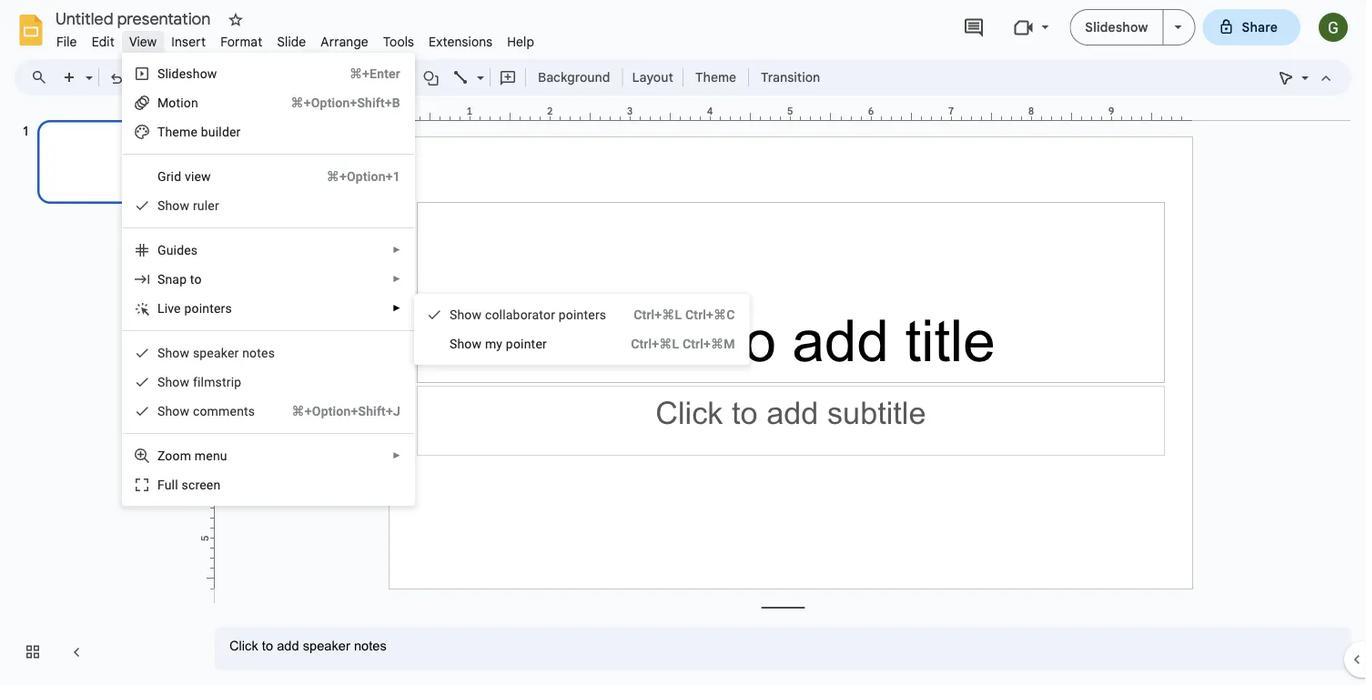 Task type: describe. For each thing, give the bounding box(es) containing it.
file
[[56, 34, 77, 50]]

collaborator
[[485, 307, 556, 322]]

z
[[157, 448, 165, 463]]

slideshow for slideshow p element
[[157, 66, 217, 81]]

format menu item
[[213, 31, 270, 52]]

show collaborator pointers o element
[[450, 307, 612, 322]]

⌘+option+shift+j
[[292, 404, 401, 419]]

menu
[[195, 448, 227, 463]]

d
[[177, 243, 184, 258]]

background
[[538, 69, 611, 85]]

guides d element
[[157, 243, 203, 258]]

slide
[[277, 34, 306, 50]]

start slideshow (⌘+enter) image
[[1175, 25, 1182, 29]]

ive
[[164, 301, 181, 316]]

⌘+option+shift+b element
[[269, 94, 401, 112]]

theme button
[[687, 64, 745, 91]]

speaker
[[193, 346, 239, 361]]

m for y
[[485, 336, 497, 351]]

⌘+option+1
[[327, 169, 401, 184]]

slideshow p element
[[157, 66, 223, 81]]

pointer
[[506, 336, 547, 351]]

share
[[1243, 19, 1278, 35]]

the
[[157, 124, 179, 139]]

zoom menu z element
[[157, 448, 233, 463]]

omments
[[200, 404, 255, 419]]

slideshow for slideshow button
[[1086, 19, 1149, 35]]

tools menu item
[[376, 31, 422, 52]]

2 ► from the top
[[392, 274, 401, 285]]

⌘+option+1 element
[[305, 168, 401, 186]]

m for e
[[179, 124, 191, 139]]

show c omments
[[157, 404, 255, 419]]

edit
[[92, 34, 115, 50]]

uler
[[197, 198, 219, 213]]

oom
[[165, 448, 191, 463]]

snap
[[157, 272, 187, 287]]

Menus field
[[23, 65, 63, 90]]

live pointers l element
[[157, 301, 238, 316]]

ctrl+⌘c
[[686, 307, 735, 322]]

theme builder m element
[[157, 124, 246, 139]]

show for show m y pointer
[[450, 336, 482, 351]]

ctrl+⌘l ctrl+⌘m
[[631, 336, 735, 351]]

show for show speaker n otes
[[157, 346, 190, 361]]

edit menu item
[[84, 31, 122, 52]]

the m e builder
[[157, 124, 241, 139]]

ll
[[172, 478, 178, 493]]

shape image
[[421, 65, 442, 90]]

gui d es
[[157, 243, 198, 258]]

help menu item
[[500, 31, 542, 52]]

builder
[[201, 124, 241, 139]]

snap to x element
[[157, 272, 207, 287]]

layout button
[[627, 64, 679, 91]]

Star checkbox
[[223, 7, 249, 33]]

otes
[[250, 346, 275, 361]]

help
[[507, 34, 535, 50]]

z oom menu
[[157, 448, 227, 463]]

show for show c omments
[[157, 404, 190, 419]]

extensions
[[429, 34, 493, 50]]

select line image
[[473, 66, 484, 72]]

background button
[[530, 64, 619, 91]]

menu bar banner
[[0, 0, 1367, 686]]

theme
[[696, 69, 737, 85]]

show for show f ilmstrip
[[157, 375, 190, 390]]

ctrl+⌘m
[[683, 336, 735, 351]]

share button
[[1203, 9, 1301, 46]]

snap to
[[157, 272, 202, 287]]

o
[[465, 307, 472, 322]]

ctrl+⌘l ctrl+⌘m element
[[609, 335, 735, 353]]

w
[[472, 307, 482, 322]]

menu containing sh
[[414, 294, 750, 365]]

arrange menu item
[[314, 31, 376, 52]]



Task type: locate. For each thing, give the bounding box(es) containing it.
⌘+option+shift+j element
[[270, 402, 401, 421]]

pointers right collaborator
[[559, 307, 607, 322]]

show up show f ilmstrip
[[157, 346, 190, 361]]

show for show r uler
[[157, 198, 190, 213]]

ctrl+⌘l inside ctrl+⌘l ctrl+⌘c element
[[634, 307, 682, 322]]

►
[[392, 245, 401, 255], [392, 274, 401, 285], [392, 303, 401, 314], [392, 451, 401, 461]]

application
[[0, 0, 1367, 686]]

show speaker notes n element
[[157, 346, 281, 361]]

menu bar
[[49, 24, 542, 54]]

screen
[[182, 478, 221, 493]]

ilmstrip
[[198, 375, 242, 390]]

ctrl+⌘l ctrl+⌘c element
[[612, 306, 735, 324]]

y
[[497, 336, 503, 351]]

rid
[[166, 169, 181, 184]]

1 horizontal spatial m
[[485, 336, 497, 351]]

1 ► from the top
[[392, 245, 401, 255]]

0 horizontal spatial pointers
[[184, 301, 232, 316]]

show speaker n otes
[[157, 346, 275, 361]]

grid view g element
[[157, 169, 217, 184]]

view menu item
[[122, 31, 164, 52]]

show left "r"
[[157, 198, 190, 213]]

► for es
[[392, 245, 401, 255]]

slideshow button
[[1070, 9, 1164, 46]]

slideshow left start slideshow (⌘+enter) icon at right top
[[1086, 19, 1149, 35]]

view
[[129, 34, 157, 50]]

navigation
[[0, 103, 200, 686]]

ctrl+⌘l
[[634, 307, 682, 322], [631, 336, 679, 351]]

ctrl+⌘l ctrl+⌘c
[[634, 307, 735, 322]]

slideshow
[[1086, 19, 1149, 35], [157, 66, 217, 81]]

ctrl+⌘l inside ctrl+⌘l ctrl+⌘m element
[[631, 336, 679, 351]]

1 horizontal spatial pointers
[[559, 307, 607, 322]]

gui
[[157, 243, 177, 258]]

view
[[185, 169, 211, 184]]

u
[[165, 478, 172, 493]]

show filmstrip f element
[[157, 375, 247, 390]]

0 horizontal spatial slideshow
[[157, 66, 217, 81]]

g rid view
[[157, 169, 211, 184]]

ctrl+⌘l down ctrl+⌘l ctrl+⌘c element
[[631, 336, 679, 351]]

l ive pointers
[[157, 301, 232, 316]]

insert
[[171, 34, 206, 50]]

m down motion a element
[[179, 124, 191, 139]]

extensions menu item
[[422, 31, 500, 52]]

c
[[193, 404, 200, 419]]

► for l ive pointers
[[392, 303, 401, 314]]

main toolbar
[[54, 64, 830, 91]]

slideshow up motion a element
[[157, 66, 217, 81]]

full screen u element
[[157, 478, 226, 493]]

to
[[190, 272, 202, 287]]

show left f on the left bottom of page
[[157, 375, 190, 390]]

f
[[157, 478, 165, 493]]

ctrl+⌘l for ctrl+⌘l ctrl+⌘m
[[631, 336, 679, 351]]

r
[[193, 198, 197, 213]]

menu bar inside menu bar banner
[[49, 24, 542, 54]]

f u ll screen
[[157, 478, 221, 493]]

4 ► from the top
[[392, 451, 401, 461]]

show my pointer m element
[[450, 336, 553, 351]]

mode and view toolbar
[[1272, 59, 1341, 96]]

⌘+enter
[[350, 66, 401, 81]]

m
[[179, 124, 191, 139], [485, 336, 497, 351]]

1 vertical spatial ctrl+⌘l
[[631, 336, 679, 351]]

n
[[242, 346, 250, 361]]

menu containing slideshow
[[122, 53, 415, 506]]

show comments c element
[[157, 404, 261, 419]]

show left c
[[157, 404, 190, 419]]

layout
[[632, 69, 674, 85]]

slideshow inside button
[[1086, 19, 1149, 35]]

show down o
[[450, 336, 482, 351]]

⌘+option+shift+b
[[291, 95, 401, 110]]

file menu item
[[49, 31, 84, 52]]

transition button
[[753, 64, 829, 91]]

menu bar containing file
[[49, 24, 542, 54]]

1 vertical spatial slideshow
[[157, 66, 217, 81]]

arrange
[[321, 34, 369, 50]]

insert menu item
[[164, 31, 213, 52]]

sh o w collaborator pointers
[[450, 307, 607, 322]]

⌘+enter element
[[328, 65, 401, 83]]

motion
[[157, 95, 198, 110]]

e
[[191, 124, 198, 139]]

show m y pointer
[[450, 336, 547, 351]]

m left pointer at left
[[485, 336, 497, 351]]

0 vertical spatial slideshow
[[1086, 19, 1149, 35]]

show r uler
[[157, 198, 219, 213]]

transition
[[761, 69, 821, 85]]

► for z oom menu
[[392, 451, 401, 461]]

Rename text field
[[49, 7, 221, 29]]

g
[[157, 169, 166, 184]]

0 vertical spatial m
[[179, 124, 191, 139]]

l
[[157, 301, 164, 316]]

1 horizontal spatial slideshow
[[1086, 19, 1149, 35]]

format
[[221, 34, 263, 50]]

new slide with layout image
[[81, 66, 93, 72]]

f
[[193, 375, 198, 390]]

3 ► from the top
[[392, 303, 401, 314]]

slide menu item
[[270, 31, 314, 52]]

show ruler r element
[[157, 198, 225, 213]]

ctrl+⌘l up ctrl+⌘l ctrl+⌘m element
[[634, 307, 682, 322]]

show f ilmstrip
[[157, 375, 242, 390]]

pointers
[[184, 301, 232, 316], [559, 307, 607, 322]]

pointers down to
[[184, 301, 232, 316]]

0 vertical spatial ctrl+⌘l
[[634, 307, 682, 322]]

menu
[[122, 53, 415, 506], [414, 294, 750, 365]]

sh
[[450, 307, 465, 322]]

motion a element
[[157, 95, 204, 110]]

0 horizontal spatial m
[[179, 124, 191, 139]]

show
[[157, 198, 190, 213], [450, 336, 482, 351], [157, 346, 190, 361], [157, 375, 190, 390], [157, 404, 190, 419]]

tools
[[383, 34, 414, 50]]

1 vertical spatial m
[[485, 336, 497, 351]]

ctrl+⌘l for ctrl+⌘l ctrl+⌘c
[[634, 307, 682, 322]]

application containing slideshow
[[0, 0, 1367, 686]]

es
[[184, 243, 198, 258]]



Task type: vqa. For each thing, say whether or not it's contained in the screenshot.
Auto-
no



